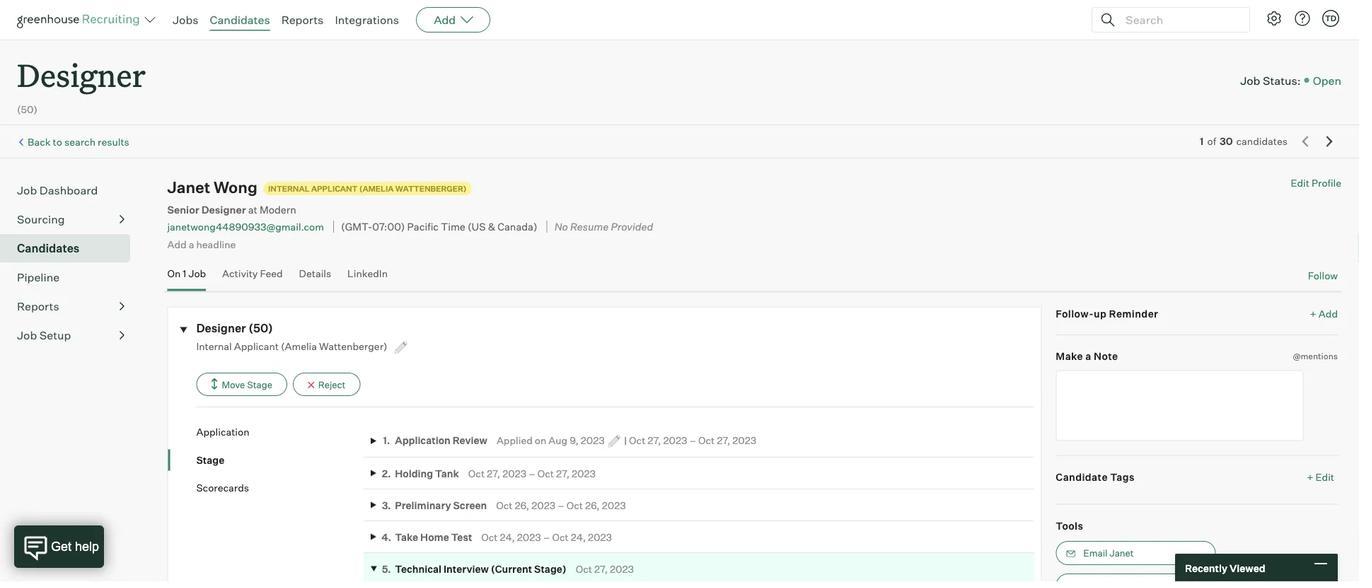 Task type: vqa. For each thing, say whether or not it's contained in the screenshot.
Job Dashboard at the top of the page
yes



Task type: describe. For each thing, give the bounding box(es) containing it.
1 horizontal spatial candidates
[[210, 13, 270, 27]]

job for job dashboard
[[17, 183, 37, 198]]

configure image
[[1266, 10, 1283, 27]]

+ add
[[1311, 308, 1339, 320]]

make a note
[[1056, 350, 1119, 363]]

back
[[28, 136, 51, 148]]

jobs link
[[173, 13, 199, 27]]

search
[[64, 136, 96, 148]]

details
[[299, 268, 331, 280]]

– up stage)
[[544, 531, 550, 543]]

follow-
[[1056, 308, 1094, 320]]

(us
[[468, 220, 486, 233]]

holding
[[395, 467, 433, 479]]

reject
[[318, 379, 346, 390]]

home
[[420, 531, 449, 543]]

preliminary
[[395, 499, 451, 511]]

designer for designer (50)
[[196, 321, 246, 336]]

activity feed link
[[222, 268, 283, 289]]

td button
[[1320, 7, 1343, 30]]

no resume provided
[[555, 220, 654, 233]]

(current
[[491, 563, 532, 575]]

integrations
[[335, 13, 399, 27]]

janetwong44890933@gmail.com
[[167, 221, 324, 233]]

add inside + add link
[[1319, 308, 1339, 320]]

(gmt-
[[341, 220, 373, 233]]

0 horizontal spatial reports link
[[17, 298, 125, 315]]

follow link
[[1309, 269, 1339, 283]]

@mentions link
[[1293, 350, 1339, 364]]

edit profile
[[1291, 177, 1342, 189]]

interview
[[444, 563, 489, 575]]

time
[[441, 220, 466, 233]]

stage inside button
[[247, 379, 272, 390]]

(gmt-07:00) pacific time (us & canada)
[[341, 220, 538, 233]]

move stage
[[222, 379, 272, 390]]

job setup
[[17, 329, 71, 343]]

+ add link
[[1311, 307, 1339, 321]]

add button
[[416, 7, 491, 33]]

on 1 job
[[167, 268, 206, 280]]

review
[[453, 435, 488, 447]]

1 vertical spatial 1
[[183, 268, 186, 280]]

dashboard
[[39, 183, 98, 198]]

+ edit
[[1308, 471, 1335, 484]]

2 24, from the left
[[571, 531, 586, 543]]

+ for + edit
[[1308, 471, 1314, 484]]

tools
[[1056, 520, 1084, 532]]

activity feed
[[222, 268, 283, 280]]

1 24, from the left
[[500, 531, 515, 543]]

a for make
[[1086, 350, 1092, 363]]

0 horizontal spatial internal
[[196, 340, 232, 353]]

back to search results link
[[28, 136, 129, 148]]

designer link
[[17, 40, 146, 99]]

– down on
[[529, 467, 536, 479]]

add for add
[[434, 13, 456, 27]]

job dashboard
[[17, 183, 98, 198]]

&
[[488, 220, 496, 233]]

open
[[1314, 73, 1342, 87]]

on
[[535, 435, 547, 447]]

1 vertical spatial designer
[[202, 203, 246, 216]]

|
[[607, 435, 610, 447]]

edit profile link
[[1291, 177, 1342, 189]]

candidate
[[1056, 471, 1108, 484]]

candidates
[[1237, 135, 1288, 148]]

senior designer at modern
[[167, 203, 296, 216]]

scorecards
[[196, 482, 249, 495]]

reminder
[[1110, 308, 1159, 320]]

2.
[[382, 467, 391, 479]]

job setup link
[[17, 327, 125, 344]]

on 1 job link
[[167, 268, 206, 289]]

details link
[[299, 268, 331, 289]]

1.
[[383, 435, 390, 447]]

1 vertical spatial reports
[[17, 300, 59, 314]]

follow
[[1309, 270, 1339, 282]]

2. holding tank oct 27, 2023 – oct 27, 2023
[[382, 467, 596, 479]]

follow-up reminder
[[1056, 308, 1159, 320]]

0 vertical spatial candidates link
[[210, 13, 270, 27]]

headline
[[196, 238, 236, 250]]

5. technical interview (current stage)
[[382, 563, 567, 575]]

3.
[[382, 499, 391, 511]]

1 vertical spatial edit
[[1316, 471, 1335, 484]]

add for add a headline
[[167, 238, 187, 250]]

wong
[[214, 178, 258, 197]]

@mentions
[[1293, 351, 1339, 362]]

0 horizontal spatial janet
[[167, 178, 210, 197]]

07:00)
[[372, 220, 405, 233]]

aug
[[549, 435, 568, 447]]

application inside application 'link'
[[196, 426, 250, 439]]

up
[[1094, 308, 1107, 320]]

sourcing link
[[17, 211, 125, 228]]

janet inside email janet button
[[1110, 548, 1134, 559]]

oct 27, 2023
[[576, 563, 634, 575]]

1 horizontal spatial wattenberger)
[[396, 184, 467, 193]]

job status:
[[1241, 73, 1301, 87]]

technical
[[395, 563, 442, 575]]

+ edit link
[[1304, 468, 1339, 487]]

1 horizontal spatial 1
[[1200, 135, 1204, 148]]

move stage button
[[196, 373, 287, 396]]

1 horizontal spatial (amelia
[[359, 184, 394, 193]]

test
[[451, 531, 472, 543]]

job right on
[[189, 268, 206, 280]]



Task type: locate. For each thing, give the bounding box(es) containing it.
candidates right jobs link
[[210, 13, 270, 27]]

pacific
[[407, 220, 439, 233]]

to
[[53, 136, 62, 148]]

senior
[[167, 203, 199, 216]]

application
[[196, 426, 250, 439], [395, 435, 451, 447]]

–
[[673, 435, 679, 447], [529, 467, 536, 479], [558, 499, 565, 511], [544, 531, 550, 543]]

1 vertical spatial applicant
[[234, 340, 279, 353]]

0 horizontal spatial applicant
[[234, 340, 279, 353]]

5.
[[382, 563, 391, 575]]

job dashboard link
[[17, 182, 125, 199]]

0 horizontal spatial stage
[[196, 454, 225, 467]]

27,
[[631, 435, 644, 447], [700, 435, 714, 447], [487, 467, 501, 479], [556, 467, 570, 479], [595, 563, 608, 575]]

internal
[[268, 184, 310, 193], [196, 340, 232, 353]]

1 horizontal spatial reports
[[281, 13, 324, 27]]

candidates link up pipeline link
[[17, 240, 125, 257]]

1 vertical spatial candidates link
[[17, 240, 125, 257]]

1 horizontal spatial application
[[395, 435, 451, 447]]

+ inside + add link
[[1311, 308, 1317, 320]]

janet wong
[[167, 178, 258, 197]]

24, up the oct 27, 2023
[[571, 531, 586, 543]]

1 horizontal spatial reports link
[[281, 13, 324, 27]]

+ inside + edit link
[[1308, 471, 1314, 484]]

None text field
[[1056, 371, 1304, 441]]

0 vertical spatial +
[[1311, 308, 1317, 320]]

0 horizontal spatial candidates
[[17, 242, 80, 256]]

0 horizontal spatial wattenberger)
[[319, 340, 388, 353]]

designer down greenhouse recruiting image
[[17, 54, 146, 96]]

stage link
[[196, 453, 364, 467]]

designer up move
[[196, 321, 246, 336]]

email janet button
[[1056, 542, 1216, 566]]

1 horizontal spatial edit
[[1316, 471, 1335, 484]]

take
[[395, 531, 418, 543]]

1 horizontal spatial 24,
[[571, 531, 586, 543]]

application down move
[[196, 426, 250, 439]]

reports
[[281, 13, 324, 27], [17, 300, 59, 314]]

job left 'setup'
[[17, 329, 37, 343]]

janetwong44890933@gmail.com link
[[167, 221, 324, 233]]

(50) up back at the left
[[17, 103, 37, 116]]

(50) down activity feed link
[[249, 321, 273, 336]]

26, up the oct 27, 2023
[[585, 499, 600, 511]]

1
[[1200, 135, 1204, 148], [183, 268, 186, 280]]

stage right move
[[247, 379, 272, 390]]

0 horizontal spatial a
[[189, 238, 194, 250]]

0 horizontal spatial candidates link
[[17, 240, 125, 257]]

scorecards link
[[196, 481, 364, 495]]

0 vertical spatial reports link
[[281, 13, 324, 27]]

reports link
[[281, 13, 324, 27], [17, 298, 125, 315]]

modern
[[260, 203, 296, 216]]

pipeline link
[[17, 269, 125, 286]]

email janet
[[1084, 548, 1134, 559]]

note
[[1094, 350, 1119, 363]]

add a headline
[[167, 238, 236, 250]]

0 vertical spatial wattenberger)
[[396, 184, 467, 193]]

candidates down sourcing
[[17, 242, 80, 256]]

candidates link
[[210, 13, 270, 27], [17, 240, 125, 257]]

26,
[[515, 499, 530, 511], [585, 499, 600, 511]]

stage up scorecards
[[196, 454, 225, 467]]

designer down "janet wong"
[[202, 203, 246, 216]]

3. preliminary screen oct 26, 2023 – oct 26, 2023
[[382, 499, 626, 511]]

1 vertical spatial internal
[[196, 340, 232, 353]]

0 vertical spatial stage
[[247, 379, 272, 390]]

status:
[[1263, 73, 1301, 87]]

0 vertical spatial (50)
[[17, 103, 37, 116]]

applicant up (gmt-
[[311, 184, 358, 193]]

1 vertical spatial reports link
[[17, 298, 125, 315]]

– down 1. application review applied on  aug 9, 2023 | oct 27, 2023 – oct 27, 2023
[[558, 499, 565, 511]]

1 vertical spatial +
[[1308, 471, 1314, 484]]

tank
[[435, 467, 459, 479]]

1 vertical spatial (amelia
[[281, 340, 317, 353]]

– right '|'
[[673, 435, 679, 447]]

make
[[1056, 350, 1084, 363]]

0 vertical spatial internal
[[268, 184, 310, 193]]

2 26, from the left
[[585, 499, 600, 511]]

candidates link right jobs link
[[210, 13, 270, 27]]

0 vertical spatial applicant
[[311, 184, 358, 193]]

26, up 4. take home test oct 24, 2023 – oct 24, 2023
[[515, 499, 530, 511]]

1 horizontal spatial 26,
[[585, 499, 600, 511]]

reports left the integrations
[[281, 13, 324, 27]]

recently
[[1186, 562, 1228, 575]]

canada)
[[498, 220, 538, 233]]

1 vertical spatial a
[[1086, 350, 1092, 363]]

0 vertical spatial (amelia
[[359, 184, 394, 193]]

0 vertical spatial janet
[[167, 178, 210, 197]]

applicant down "designer (50)"
[[234, 340, 279, 353]]

wattenberger) up reject
[[319, 340, 388, 353]]

4.
[[382, 531, 392, 543]]

add inside add "popup button"
[[434, 13, 456, 27]]

0 horizontal spatial (amelia
[[281, 340, 317, 353]]

1 vertical spatial internal applicant (amelia wattenberger)
[[196, 340, 390, 353]]

0 vertical spatial reports
[[281, 13, 324, 27]]

job for job setup
[[17, 329, 37, 343]]

integrations link
[[335, 13, 399, 27]]

1 right on
[[183, 268, 186, 280]]

application up holding on the left
[[395, 435, 451, 447]]

Search text field
[[1123, 10, 1237, 30]]

1 26, from the left
[[515, 499, 530, 511]]

2 vertical spatial designer
[[196, 321, 246, 336]]

add
[[434, 13, 456, 27], [167, 238, 187, 250], [1319, 308, 1339, 320]]

reports link left the integrations
[[281, 13, 324, 27]]

(amelia
[[359, 184, 394, 193], [281, 340, 317, 353]]

candidates inside "link"
[[17, 242, 80, 256]]

1 left of at the right top
[[1200, 135, 1204, 148]]

1 vertical spatial add
[[167, 238, 187, 250]]

feed
[[260, 268, 283, 280]]

0 vertical spatial designer
[[17, 54, 146, 96]]

1 of 30 candidates
[[1200, 135, 1288, 148]]

designer for designer
[[17, 54, 146, 96]]

reject button
[[293, 373, 361, 396]]

greenhouse recruiting image
[[17, 11, 144, 28]]

job left status:
[[1241, 73, 1261, 87]]

1 vertical spatial candidates
[[17, 242, 80, 256]]

(amelia up 07:00)
[[359, 184, 394, 193]]

screen
[[453, 499, 487, 511]]

at
[[248, 203, 258, 216]]

td button
[[1323, 10, 1340, 27]]

viewed
[[1230, 562, 1266, 575]]

1 horizontal spatial applicant
[[311, 184, 358, 193]]

recently viewed
[[1186, 562, 1266, 575]]

1 vertical spatial wattenberger)
[[319, 340, 388, 353]]

internal applicant (amelia wattenberger) up (gmt-
[[268, 184, 467, 193]]

2 horizontal spatial add
[[1319, 308, 1339, 320]]

move
[[222, 379, 245, 390]]

janet right email
[[1110, 548, 1134, 559]]

applied
[[497, 435, 533, 447]]

0 horizontal spatial edit
[[1291, 177, 1310, 189]]

internal up modern
[[268, 184, 310, 193]]

resume
[[571, 220, 609, 233]]

0 vertical spatial internal applicant (amelia wattenberger)
[[268, 184, 467, 193]]

1 horizontal spatial a
[[1086, 350, 1092, 363]]

stage
[[247, 379, 272, 390], [196, 454, 225, 467]]

0 vertical spatial edit
[[1291, 177, 1310, 189]]

1 horizontal spatial stage
[[247, 379, 272, 390]]

0 horizontal spatial reports
[[17, 300, 59, 314]]

0 vertical spatial candidates
[[210, 13, 270, 27]]

1 horizontal spatial janet
[[1110, 548, 1134, 559]]

9,
[[570, 435, 579, 447]]

0 horizontal spatial 24,
[[500, 531, 515, 543]]

0 horizontal spatial (50)
[[17, 103, 37, 116]]

designer (50)
[[196, 321, 273, 336]]

1 horizontal spatial candidates link
[[210, 13, 270, 27]]

a for add
[[189, 238, 194, 250]]

back to search results
[[28, 136, 129, 148]]

1 horizontal spatial (50)
[[249, 321, 273, 336]]

candidate tags
[[1056, 471, 1135, 484]]

tags
[[1111, 471, 1135, 484]]

a left headline
[[189, 238, 194, 250]]

pipeline
[[17, 271, 60, 285]]

1 vertical spatial janet
[[1110, 548, 1134, 559]]

24, down 3. preliminary screen oct 26, 2023 – oct 26, 2023
[[500, 531, 515, 543]]

job
[[1241, 73, 1261, 87], [17, 183, 37, 198], [189, 268, 206, 280], [17, 329, 37, 343]]

setup
[[39, 329, 71, 343]]

2 vertical spatial add
[[1319, 308, 1339, 320]]

internal applicant (amelia wattenberger) up reject button on the bottom of the page
[[196, 340, 390, 353]]

+ for + add
[[1311, 308, 1317, 320]]

activity
[[222, 268, 258, 280]]

1 horizontal spatial add
[[434, 13, 456, 27]]

(amelia up reject button on the bottom of the page
[[281, 340, 317, 353]]

profile
[[1312, 177, 1342, 189]]

a left note
[[1086, 350, 1092, 363]]

reports link down pipeline link
[[17, 298, 125, 315]]

janet up senior
[[167, 178, 210, 197]]

internal down "designer (50)"
[[196, 340, 232, 353]]

1 vertical spatial stage
[[196, 454, 225, 467]]

0 vertical spatial a
[[189, 238, 194, 250]]

job up sourcing
[[17, 183, 37, 198]]

0 vertical spatial add
[[434, 13, 456, 27]]

a
[[189, 238, 194, 250], [1086, 350, 1092, 363]]

0 horizontal spatial add
[[167, 238, 187, 250]]

job for job status:
[[1241, 73, 1261, 87]]

0 horizontal spatial 26,
[[515, 499, 530, 511]]

0 horizontal spatial application
[[196, 426, 250, 439]]

1 vertical spatial (50)
[[249, 321, 273, 336]]

linkedin
[[348, 268, 388, 280]]

0 horizontal spatial 1
[[183, 268, 186, 280]]

sourcing
[[17, 212, 65, 227]]

stage)
[[534, 563, 567, 575]]

results
[[98, 136, 129, 148]]

0 vertical spatial 1
[[1200, 135, 1204, 148]]

application link
[[196, 425, 364, 439]]

wattenberger) up pacific
[[396, 184, 467, 193]]

jobs
[[173, 13, 199, 27]]

of
[[1208, 135, 1217, 148]]

reports down pipeline
[[17, 300, 59, 314]]

1 horizontal spatial internal
[[268, 184, 310, 193]]



